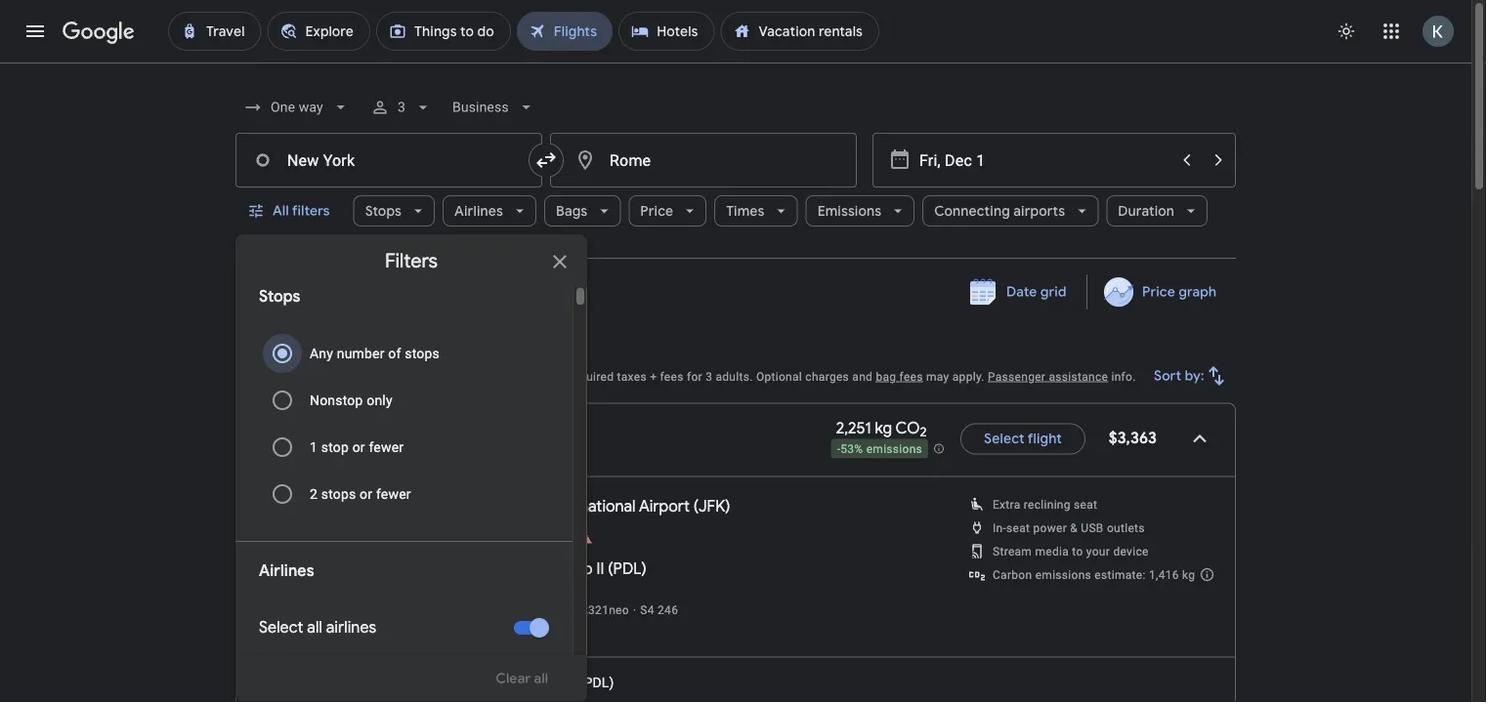 Task type: describe. For each thing, give the bounding box(es) containing it.
1
[[310, 439, 318, 455]]

airports
[[1014, 202, 1065, 220]]

1 stop or fewer
[[310, 439, 404, 455]]

price for price graph
[[1142, 283, 1175, 301]]

all filters button
[[235, 188, 346, 235]]

adults.
[[716, 370, 753, 384]]

assistance
[[1049, 370, 1108, 384]]

bag
[[876, 370, 896, 384]]

Departure text field
[[919, 134, 1170, 187]]

international
[[547, 496, 636, 516]]

0 vertical spatial )
[[725, 496, 730, 516]]

based
[[279, 370, 312, 384]]

ponta
[[484, 675, 521, 691]]

co
[[896, 418, 920, 438]]

times button
[[715, 188, 798, 235]]

fewer for 2 stops or fewer
[[376, 486, 411, 502]]

duration
[[1118, 202, 1175, 220]]

1 fees from the left
[[660, 370, 684, 384]]

2,251
[[836, 418, 871, 438]]

2 inside the stops option group
[[310, 486, 318, 502]]

ranked
[[235, 370, 276, 384]]

by
[[433, 623, 445, 637]]

0 horizontal spatial emissions
[[866, 443, 923, 456]]

of
[[388, 345, 401, 362]]

media
[[1035, 545, 1069, 558]]

2 fees from the left
[[900, 370, 923, 384]]

9:10 pm
[[354, 496, 407, 516]]

nonstop
[[310, 392, 363, 408]]

$3,363
[[1109, 428, 1157, 448]]

extra reclining seat
[[993, 498, 1098, 512]]

only
[[367, 392, 393, 408]]

date grid button
[[956, 275, 1082, 310]]

1 horizontal spatial )
[[642, 559, 647, 579]]

on
[[316, 370, 329, 384]]

any
[[310, 345, 333, 362]]

passenger
[[988, 370, 1046, 384]]

2 inside 2,251 kg co 2
[[920, 424, 927, 441]]

emissions
[[818, 202, 882, 220]]

aeroporto joão paulo ii ( pdl )
[[438, 559, 647, 579]]

date
[[1007, 283, 1037, 301]]

paulo
[[554, 559, 593, 579]]

may
[[926, 370, 949, 384]]

price graph button
[[1091, 275, 1232, 310]]

select for select flight
[[984, 430, 1025, 448]]

in-
[[993, 521, 1007, 535]]

1 vertical spatial min
[[472, 623, 493, 637]]

usb
[[1081, 521, 1104, 535]]

emissions button
[[806, 188, 915, 235]]

grid
[[1041, 283, 1067, 301]]

bag fees button
[[876, 370, 923, 384]]

stops button
[[353, 188, 435, 235]]

optional
[[756, 370, 802, 384]]

business
[[447, 603, 497, 617]]

often
[[354, 623, 384, 637]]

include
[[526, 370, 566, 384]]

5
[[430, 530, 438, 546]]

stream
[[993, 545, 1032, 558]]

track prices
[[269, 278, 349, 295]]

sort
[[1154, 367, 1182, 385]]

airport
[[639, 496, 690, 516]]

ponta delgada pdl )
[[484, 675, 614, 691]]

select all airlines
[[259, 618, 376, 638]]

1,416
[[1149, 568, 1179, 582]]

price graph
[[1142, 283, 1217, 301]]

reclining
[[1024, 498, 1071, 512]]

swap origin and destination. image
[[535, 149, 558, 172]]

1 vertical spatial seat
[[1007, 521, 1030, 535]]

carbon emissions estimate: 1,416 kg
[[993, 568, 1195, 582]]

stop
[[321, 439, 349, 455]]

extra
[[993, 498, 1021, 512]]

1 horizontal spatial seat
[[1074, 498, 1098, 512]]

main menu image
[[23, 20, 47, 43]]

overnight
[[512, 530, 572, 546]]

to
[[1072, 545, 1083, 558]]

select for select all airlines
[[259, 618, 303, 638]]

1 vertical spatial (
[[608, 559, 613, 579]]

3363 US dollars text field
[[1109, 428, 1157, 448]]

ranked based on price and convenience
[[235, 370, 455, 384]]

all
[[307, 618, 322, 638]]

filters
[[292, 202, 330, 220]]

price
[[333, 370, 360, 384]]

taxes
[[617, 370, 647, 384]]

1 vertical spatial pdl
[[584, 675, 609, 691]]

1 and from the left
[[363, 370, 383, 384]]

flights
[[280, 340, 337, 365]]

prices include required taxes + fees for 3 adults. optional charges and bag fees may apply. passenger assistance
[[488, 370, 1108, 384]]



Task type: locate. For each thing, give the bounding box(es) containing it.
2 and from the left
[[852, 370, 873, 384]]

1 vertical spatial 2
[[310, 486, 318, 502]]

246
[[658, 603, 678, 617]]

1 vertical spatial airlines
[[259, 561, 314, 581]]

price
[[640, 202, 673, 220], [1142, 283, 1175, 301]]

fewer up time:
[[376, 486, 411, 502]]

0 vertical spatial  image
[[504, 530, 508, 546]]

1 vertical spatial fewer
[[376, 486, 411, 502]]

carbon emissions estimate: 1,416 kilograms element
[[993, 568, 1195, 582]]

price left graph
[[1142, 283, 1175, 301]]

stops up convenience
[[405, 345, 440, 362]]

stops
[[405, 345, 440, 362], [321, 486, 356, 502]]

price button
[[629, 188, 707, 235]]

2 vertical spatial )
[[609, 675, 614, 691]]

0 vertical spatial (
[[694, 496, 699, 516]]

2 up -53% emissions
[[920, 424, 927, 441]]

1 vertical spatial emissions
[[1035, 568, 1092, 582]]

1 vertical spatial or
[[360, 486, 373, 502]]

for
[[687, 370, 702, 384]]

0 vertical spatial stops
[[365, 202, 402, 220]]

3 inside "popup button"
[[398, 99, 405, 115]]

1 vertical spatial stops
[[259, 287, 300, 307]]

prices
[[308, 278, 349, 295]]

power
[[1033, 521, 1067, 535]]

fewer down only
[[369, 439, 404, 455]]

-
[[837, 443, 841, 456]]

or for stops
[[360, 486, 373, 502]]

stops
[[365, 202, 402, 220], [259, 287, 300, 307]]

0 horizontal spatial and
[[363, 370, 383, 384]]

hr
[[441, 530, 454, 546]]

1 vertical spatial price
[[1142, 283, 1175, 301]]

1 horizontal spatial stops
[[405, 345, 440, 362]]

airlines button
[[443, 188, 537, 235]]

0 vertical spatial price
[[640, 202, 673, 220]]

prices
[[488, 370, 523, 384]]

0 vertical spatial 2
[[920, 424, 927, 441]]

0 horizontal spatial kg
[[875, 418, 892, 438]]

change appearance image
[[1323, 8, 1370, 55]]

aeroporto
[[438, 559, 512, 579]]

30+
[[448, 623, 469, 637]]

&
[[1070, 521, 1078, 535]]

1 horizontal spatial select
[[984, 430, 1025, 448]]

1 horizontal spatial emissions
[[1035, 568, 1092, 582]]

apply.
[[953, 370, 985, 384]]

None search field
[[235, 84, 1236, 703]]

fees right bag
[[900, 370, 923, 384]]

price inside popup button
[[640, 202, 673, 220]]

0 vertical spatial airlines
[[454, 202, 503, 220]]

graph
[[1179, 283, 1217, 301]]

1 vertical spatial stops
[[321, 486, 356, 502]]

airlines
[[454, 202, 503, 220], [259, 561, 314, 581]]

3 button
[[362, 84, 441, 131]]

-53% emissions
[[837, 443, 923, 456]]

None text field
[[235, 133, 542, 188]]

find the best price region
[[235, 274, 1236, 325]]

1 horizontal spatial airlines
[[454, 202, 503, 220]]

john f. kennedy international airport ( jfk )
[[426, 496, 730, 516]]

emissions down 2,251 kg co 2
[[866, 443, 923, 456]]

select left all
[[259, 618, 303, 638]]

1 horizontal spatial pdl
[[613, 559, 642, 579]]

fewer
[[369, 439, 404, 455], [376, 486, 411, 502]]

your
[[1086, 545, 1110, 558]]

0 horizontal spatial 2
[[310, 486, 318, 502]]

device
[[1113, 545, 1149, 558]]

0 vertical spatial stops
[[405, 345, 440, 362]]

stops up filters
[[365, 202, 402, 220]]

+
[[650, 370, 657, 384]]

and left bag
[[852, 370, 873, 384]]

1 horizontal spatial and
[[852, 370, 873, 384]]

0 horizontal spatial )
[[609, 675, 614, 691]]

kennedy
[[480, 496, 543, 516]]

bags
[[556, 202, 588, 220]]

or
[[352, 439, 365, 455], [360, 486, 373, 502]]

fees right +
[[660, 370, 684, 384]]

0 horizontal spatial airlines
[[259, 561, 314, 581]]

0 horizontal spatial seat
[[1007, 521, 1030, 535]]

select
[[984, 430, 1025, 448], [259, 618, 303, 638]]

 image down kennedy
[[504, 530, 508, 546]]

0 vertical spatial select
[[984, 430, 1025, 448]]

0 vertical spatial or
[[352, 439, 365, 455]]

1 horizontal spatial (
[[694, 496, 699, 516]]

select inside search field
[[259, 618, 303, 638]]

1 horizontal spatial kg
[[1182, 568, 1195, 582]]

) up s4
[[642, 559, 647, 579]]

select flight
[[984, 430, 1062, 448]]

s4 246
[[640, 603, 678, 617]]

1 vertical spatial )
[[642, 559, 647, 579]]

price inside button
[[1142, 283, 1175, 301]]

0 horizontal spatial (
[[608, 559, 613, 579]]

filters
[[385, 248, 438, 273]]

in-seat power & usb outlets
[[993, 521, 1145, 535]]

none search field containing filters
[[235, 84, 1236, 703]]

1 horizontal spatial 2
[[920, 424, 927, 441]]

select left flight
[[984, 430, 1025, 448]]

travel time: 5 hr 35 min
[[354, 530, 500, 546]]

fewer for 1 stop or fewer
[[369, 439, 404, 455]]

airlines up all
[[259, 561, 314, 581]]

pdl
[[613, 559, 642, 579], [584, 675, 609, 691]]

price for price
[[640, 202, 673, 220]]

2 stops or fewer
[[310, 486, 411, 502]]

0 horizontal spatial pdl
[[584, 675, 609, 691]]

airbus a321neo
[[542, 603, 629, 617]]

connecting airports
[[934, 202, 1065, 220]]

price right bags popup button
[[640, 202, 673, 220]]

outlets
[[1107, 521, 1145, 535]]

1 vertical spatial select
[[259, 618, 303, 638]]

1 vertical spatial 3
[[706, 370, 713, 384]]

airbus
[[542, 603, 577, 617]]

 image
[[504, 530, 508, 546], [633, 603, 636, 617]]

) right airport
[[725, 496, 730, 516]]

None text field
[[550, 133, 857, 188]]

connecting airports button
[[923, 188, 1099, 235]]

f.
[[465, 496, 476, 516]]

john
[[426, 496, 461, 516]]

sort by: button
[[1146, 353, 1236, 400]]

1 horizontal spatial price
[[1142, 283, 1175, 301]]

min down business class
[[472, 623, 493, 637]]

3 inside best flights main content
[[706, 370, 713, 384]]

min right 35
[[477, 530, 500, 546]]

select flight button
[[961, 416, 1085, 463]]

 image left s4
[[633, 603, 636, 617]]

) right delgada
[[609, 675, 614, 691]]

fees
[[660, 370, 684, 384], [900, 370, 923, 384]]

( right airport
[[694, 496, 699, 516]]

seat up stream
[[1007, 521, 1030, 535]]

emissions down stream media to your device
[[1035, 568, 1092, 582]]

0 vertical spatial fewer
[[369, 439, 404, 455]]

1 vertical spatial  image
[[633, 603, 636, 617]]

0 horizontal spatial stops
[[259, 287, 300, 307]]

duration button
[[1106, 188, 1208, 235]]

airlines right stops popup button
[[454, 202, 503, 220]]

0 horizontal spatial 3
[[398, 99, 405, 115]]

0 vertical spatial 3
[[398, 99, 405, 115]]

0 vertical spatial min
[[477, 530, 500, 546]]

pdl right delgada
[[584, 675, 609, 691]]

1 horizontal spatial  image
[[633, 603, 636, 617]]

0 vertical spatial pdl
[[613, 559, 642, 579]]

ii
[[597, 559, 604, 579]]

kg
[[875, 418, 892, 438], [1182, 568, 1195, 582]]

all filters
[[273, 202, 330, 220]]

stops option group
[[259, 330, 549, 518]]

0 horizontal spatial  image
[[504, 530, 508, 546]]

times
[[726, 202, 765, 220]]

close dialog image
[[548, 250, 572, 274]]

number
[[337, 345, 385, 362]]

1 horizontal spatial fees
[[900, 370, 923, 384]]

35
[[457, 530, 473, 546]]

stops down stop
[[321, 486, 356, 502]]

and down any number of stops
[[363, 370, 383, 384]]

sort by:
[[1154, 367, 1205, 385]]

departure
[[326, 429, 402, 449]]

kg inside 2,251 kg co 2
[[875, 418, 892, 438]]

a321neo
[[580, 603, 629, 617]]

(
[[694, 496, 699, 516], [608, 559, 613, 579]]

connecting
[[934, 202, 1010, 220]]

delayed
[[387, 623, 429, 637]]

time:
[[395, 530, 426, 546]]

select inside button
[[984, 430, 1025, 448]]

airlines inside popup button
[[454, 202, 503, 220]]

kg right 1,416 at right
[[1182, 568, 1195, 582]]

0 vertical spatial kg
[[875, 418, 892, 438]]

1 horizontal spatial stops
[[365, 202, 402, 220]]

travel
[[354, 530, 391, 546]]

or up travel
[[360, 486, 373, 502]]

best flights
[[235, 340, 337, 365]]

0 horizontal spatial select
[[259, 618, 303, 638]]

0 horizontal spatial price
[[640, 202, 673, 220]]

1 horizontal spatial 3
[[706, 370, 713, 384]]

required
[[569, 370, 614, 384]]

Departure time: 9:10 PM. text field
[[354, 496, 407, 516]]

or for stop
[[352, 439, 365, 455]]

pdl right ii
[[613, 559, 642, 579]]

joão
[[515, 559, 550, 579]]

0 horizontal spatial fees
[[660, 370, 684, 384]]

stops left 'prices'
[[259, 287, 300, 307]]

2 down '1'
[[310, 486, 318, 502]]

none text field inside search field
[[235, 133, 542, 188]]

2 horizontal spatial )
[[725, 496, 730, 516]]

0 vertical spatial seat
[[1074, 498, 1098, 512]]

best flights main content
[[235, 274, 1236, 703]]

)
[[725, 496, 730, 516], [642, 559, 647, 579], [609, 675, 614, 691]]

kg up -53% emissions
[[875, 418, 892, 438]]

loading results progress bar
[[0, 63, 1472, 66]]

stops inside popup button
[[365, 202, 402, 220]]

0 vertical spatial emissions
[[866, 443, 923, 456]]

( right ii
[[608, 559, 613, 579]]

1 vertical spatial kg
[[1182, 568, 1195, 582]]

53%
[[841, 443, 863, 456]]

nonstop only
[[310, 392, 393, 408]]

seat up "usb"
[[1074, 498, 1098, 512]]

0 horizontal spatial stops
[[321, 486, 356, 502]]

class
[[500, 603, 531, 617]]

all
[[273, 202, 289, 220]]

None field
[[235, 90, 358, 125], [444, 90, 544, 125], [235, 90, 358, 125], [444, 90, 544, 125]]

or right stop
[[352, 439, 365, 455]]

passenger assistance button
[[988, 370, 1108, 384]]

any number of stops
[[310, 345, 440, 362]]



Task type: vqa. For each thing, say whether or not it's contained in the screenshot.
MAIN CONTENT
no



